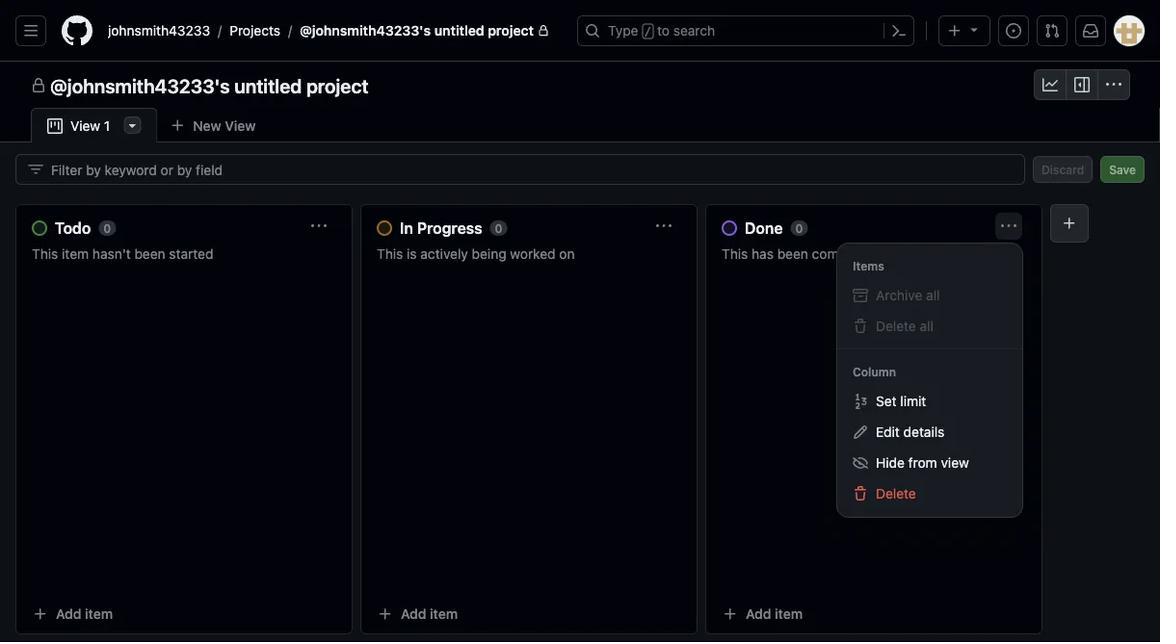 Task type: vqa. For each thing, say whether or not it's contained in the screenshot.
'CONTAINS'
no



Task type: locate. For each thing, give the bounding box(es) containing it.
trash image inside delete all menu item
[[853, 319, 868, 334]]

trash image inside delete menu item
[[853, 487, 868, 502]]

delete down archive
[[876, 319, 916, 334]]

this left 'item'
[[32, 246, 58, 262]]

delete all menu item
[[853, 317, 1007, 336]]

1 vertical spatial all
[[920, 319, 934, 334]]

on
[[559, 246, 575, 262]]

sc 9kayk9 0 image down notifications icon
[[1075, 77, 1090, 93]]

tab list
[[31, 108, 299, 144]]

this left the is
[[377, 246, 403, 262]]

untitled
[[434, 23, 484, 39], [234, 74, 302, 97]]

2 trash image from the top
[[853, 487, 868, 502]]

hide from view menu item
[[845, 448, 1015, 479]]

/ right projects
[[288, 23, 292, 39]]

progress
[[417, 219, 482, 238]]

view
[[225, 118, 256, 133], [70, 118, 100, 134]]

sc 9kayk9 0 image
[[1075, 77, 1090, 93], [1106, 77, 1122, 93], [47, 119, 63, 134]]

delete inside items group
[[876, 319, 916, 334]]

0 vertical spatial @johnsmith43233's untitled project
[[300, 23, 534, 39]]

set
[[876, 394, 897, 410]]

this item hasn't been started
[[32, 246, 213, 262]]

0 vertical spatial delete
[[876, 319, 916, 334]]

2 view from the left
[[70, 118, 100, 134]]

1 vertical spatial project
[[306, 74, 369, 97]]

hide
[[876, 455, 905, 471]]

todo
[[55, 219, 91, 238]]

been
[[134, 246, 165, 262], [777, 246, 808, 262]]

untitled left "lock" image
[[434, 23, 484, 39]]

1 horizontal spatial project
[[488, 23, 534, 39]]

1 0 from the left
[[103, 222, 111, 235]]

been right the 'hasn't' at the left top of page
[[134, 246, 165, 262]]

0 horizontal spatial this
[[32, 246, 58, 262]]

search
[[674, 23, 715, 39]]

edit details menu item
[[845, 417, 1015, 448]]

1 this from the left
[[32, 246, 58, 262]]

archive image
[[853, 288, 868, 304]]

homepage image
[[62, 15, 93, 46]]

all up delete all menu item in the right of the page
[[926, 288, 940, 304]]

1 vertical spatial delete
[[876, 486, 916, 502]]

being
[[472, 246, 507, 262]]

1 horizontal spatial 0
[[495, 222, 503, 235]]

1 vertical spatial untitled
[[234, 74, 302, 97]]

region
[[838, 244, 1023, 518]]

0 vertical spatial @johnsmith43233's
[[300, 23, 431, 39]]

1 view from the left
[[225, 118, 256, 133]]

untitled inside project navigation
[[234, 74, 302, 97]]

untitled down projects "link"
[[234, 74, 302, 97]]

sc 9kayk9 0 image left view 1
[[47, 119, 63, 134]]

project
[[488, 23, 534, 39], [306, 74, 369, 97]]

this for done
[[722, 246, 748, 262]]

0 vertical spatial untitled
[[434, 23, 484, 39]]

1 horizontal spatial untitled
[[434, 23, 484, 39]]

sc 9kayk9 0 image
[[1043, 77, 1058, 93], [31, 78, 46, 93], [28, 162, 43, 177]]

@johnsmith43233's untitled project
[[300, 23, 534, 39], [50, 74, 369, 97]]

archive all
[[876, 288, 940, 304]]

@johnsmith43233's inside project navigation
[[50, 74, 230, 97]]

1 vertical spatial @johnsmith43233's untitled project
[[50, 74, 369, 97]]

3 0 from the left
[[796, 222, 803, 235]]

0 vertical spatial project
[[488, 23, 534, 39]]

triangle down image
[[967, 22, 982, 37]]

2 0 from the left
[[495, 222, 503, 235]]

delete all
[[876, 319, 934, 334]]

this for todo
[[32, 246, 58, 262]]

list
[[100, 15, 566, 46]]

0 horizontal spatial sc 9kayk9 0 image
[[47, 119, 63, 134]]

/ inside type / to search
[[644, 25, 651, 39]]

view left 1
[[70, 118, 100, 134]]

column group
[[838, 386, 1023, 510]]

todo column menu image
[[311, 219, 327, 234]]

done column menu image
[[1001, 219, 1017, 234]]

lock image
[[538, 25, 549, 37]]

trash image down archive icon
[[853, 319, 868, 334]]

all
[[926, 288, 940, 304], [920, 319, 934, 334]]

0 horizontal spatial been
[[134, 246, 165, 262]]

0 for done
[[796, 222, 803, 235]]

/
[[218, 23, 222, 39], [288, 23, 292, 39], [644, 25, 651, 39]]

in progress column menu image
[[656, 219, 672, 234]]

discard button
[[1033, 156, 1093, 183]]

from
[[908, 455, 937, 471]]

1 trash image from the top
[[853, 319, 868, 334]]

/ for type
[[644, 25, 651, 39]]

delete down hide
[[876, 486, 916, 502]]

git pull request image
[[1045, 23, 1060, 39]]

sc 9kayk9 0 image inside view 1 link
[[47, 119, 63, 134]]

0 up the 'hasn't' at the left top of page
[[103, 222, 111, 235]]

trash image down "eye closed" icon
[[853, 487, 868, 502]]

@johnsmith43233's
[[300, 23, 431, 39], [50, 74, 230, 97]]

2 delete from the top
[[876, 486, 916, 502]]

3 this from the left
[[722, 246, 748, 262]]

this for in progress
[[377, 246, 403, 262]]

save
[[1109, 163, 1136, 176]]

0 horizontal spatial 0
[[103, 222, 111, 235]]

items group
[[838, 280, 1023, 342]]

limit
[[900, 394, 926, 410]]

this left has
[[722, 246, 748, 262]]

1 horizontal spatial this
[[377, 246, 403, 262]]

/ left to
[[644, 25, 651, 39]]

all down archive all menu item
[[920, 319, 934, 334]]

actively
[[421, 246, 468, 262]]

this
[[32, 246, 58, 262], [377, 246, 403, 262], [722, 246, 748, 262]]

1 vertical spatial @johnsmith43233's
[[50, 74, 230, 97]]

been right has
[[777, 246, 808, 262]]

projects
[[230, 23, 280, 39]]

sc 9kayk9 0 image up save on the right top of page
[[1106, 77, 1122, 93]]

2 horizontal spatial this
[[722, 246, 748, 262]]

delete inside column group
[[876, 486, 916, 502]]

0 vertical spatial trash image
[[853, 319, 868, 334]]

1 horizontal spatial been
[[777, 246, 808, 262]]

0 up being
[[495, 222, 503, 235]]

sc 9kayk9 0 image down view 1 link
[[28, 162, 43, 177]]

add a new column to the board image
[[1062, 216, 1077, 231]]

1 horizontal spatial view
[[225, 118, 256, 133]]

0 horizontal spatial @johnsmith43233's
[[50, 74, 230, 97]]

tab panel
[[0, 143, 1160, 643]]

0 horizontal spatial /
[[218, 23, 222, 39]]

menu
[[838, 244, 1023, 518]]

new view button
[[157, 110, 268, 141]]

0 up this has been completed
[[796, 222, 803, 235]]

0 horizontal spatial untitled
[[234, 74, 302, 97]]

in
[[400, 219, 413, 238]]

plus image
[[947, 23, 963, 39]]

started
[[169, 246, 213, 262]]

trash image
[[853, 319, 868, 334], [853, 487, 868, 502]]

1
[[104, 118, 110, 134]]

1 delete from the top
[[876, 319, 916, 334]]

has
[[752, 246, 774, 262]]

2 horizontal spatial 0
[[796, 222, 803, 235]]

0 horizontal spatial project
[[306, 74, 369, 97]]

pencil image
[[853, 425, 868, 440]]

/ left projects
[[218, 23, 222, 39]]

1 vertical spatial trash image
[[853, 487, 868, 502]]

2 horizontal spatial /
[[644, 25, 651, 39]]

delete for delete all
[[876, 319, 916, 334]]

edit
[[876, 425, 900, 440]]

type
[[608, 23, 639, 39]]

0 horizontal spatial view
[[70, 118, 100, 134]]

johnsmith43233 / projects /
[[108, 23, 292, 39]]

view right new
[[225, 118, 256, 133]]

sc 9kayk9 0 image inside view filters region
[[28, 162, 43, 177]]

hasn't
[[92, 246, 131, 262]]

johnsmith43233
[[108, 23, 210, 39]]

column
[[853, 365, 896, 379]]

region containing archive all
[[838, 244, 1023, 518]]

2 this from the left
[[377, 246, 403, 262]]

0 vertical spatial all
[[926, 288, 940, 304]]

delete
[[876, 319, 916, 334], [876, 486, 916, 502]]

0
[[103, 222, 111, 235], [495, 222, 503, 235], [796, 222, 803, 235]]



Task type: describe. For each thing, give the bounding box(es) containing it.
this is actively being worked on
[[377, 246, 575, 262]]

view 1
[[70, 118, 110, 134]]

@johnsmith43233's untitled project inside project navigation
[[50, 74, 369, 97]]

menu containing archive all
[[838, 244, 1023, 518]]

2 horizontal spatial sc 9kayk9 0 image
[[1106, 77, 1122, 93]]

trash image for delete all
[[853, 319, 868, 334]]

sc 9kayk9 0 image down git pull request icon
[[1043, 77, 1058, 93]]

is
[[407, 246, 417, 262]]

0 for todo
[[103, 222, 111, 235]]

projects link
[[222, 15, 288, 46]]

1 been from the left
[[134, 246, 165, 262]]

view 1 link
[[31, 108, 157, 144]]

new
[[193, 118, 221, 133]]

edit details
[[876, 425, 945, 440]]

notifications image
[[1083, 23, 1099, 39]]

discard
[[1042, 163, 1084, 176]]

tab panel containing todo
[[0, 143, 1160, 643]]

view
[[941, 455, 969, 471]]

all for archive all
[[926, 288, 940, 304]]

worked
[[510, 246, 556, 262]]

details
[[904, 425, 945, 440]]

issue opened image
[[1006, 23, 1022, 39]]

archive all menu item
[[853, 286, 1007, 306]]

to
[[657, 23, 670, 39]]

2 been from the left
[[777, 246, 808, 262]]

delete menu item
[[845, 479, 1015, 510]]

save button
[[1101, 156, 1145, 183]]

items
[[853, 259, 885, 273]]

command palette image
[[891, 23, 907, 39]]

number image
[[853, 394, 868, 410]]

project inside list
[[488, 23, 534, 39]]

set limit
[[876, 394, 926, 410]]

delete for delete
[[876, 486, 916, 502]]

trash image for delete
[[853, 487, 868, 502]]

0 for in progress
[[495, 222, 503, 235]]

hide from view
[[876, 455, 969, 471]]

all for delete all
[[920, 319, 934, 334]]

this has been completed
[[722, 246, 878, 262]]

@johnsmith43233's untitled project link
[[292, 15, 557, 46]]

set limit menu item
[[845, 386, 1015, 417]]

view inside popup button
[[225, 118, 256, 133]]

view options for view 1 image
[[125, 118, 140, 133]]

list containing johnsmith43233 / projects /
[[100, 15, 566, 46]]

/ for johnsmith43233
[[218, 23, 222, 39]]

project inside navigation
[[306, 74, 369, 97]]

sc 9kayk9 0 image up view 1 link
[[31, 78, 46, 93]]

1 horizontal spatial sc 9kayk9 0 image
[[1075, 77, 1090, 93]]

1 horizontal spatial @johnsmith43233's
[[300, 23, 431, 39]]

type / to search
[[608, 23, 715, 39]]

new view
[[193, 118, 256, 133]]

Filter by keyword or by field field
[[51, 155, 1009, 184]]

eye closed image
[[853, 456, 868, 471]]

done
[[745, 219, 783, 238]]

johnsmith43233 link
[[100, 15, 218, 46]]

archive
[[876, 288, 923, 304]]

project navigation
[[0, 62, 1160, 108]]

1 horizontal spatial /
[[288, 23, 292, 39]]

tab list containing new view
[[31, 108, 299, 144]]

completed
[[812, 246, 878, 262]]

item
[[62, 246, 89, 262]]

in progress
[[400, 219, 482, 238]]

view filters region
[[15, 154, 1145, 185]]



